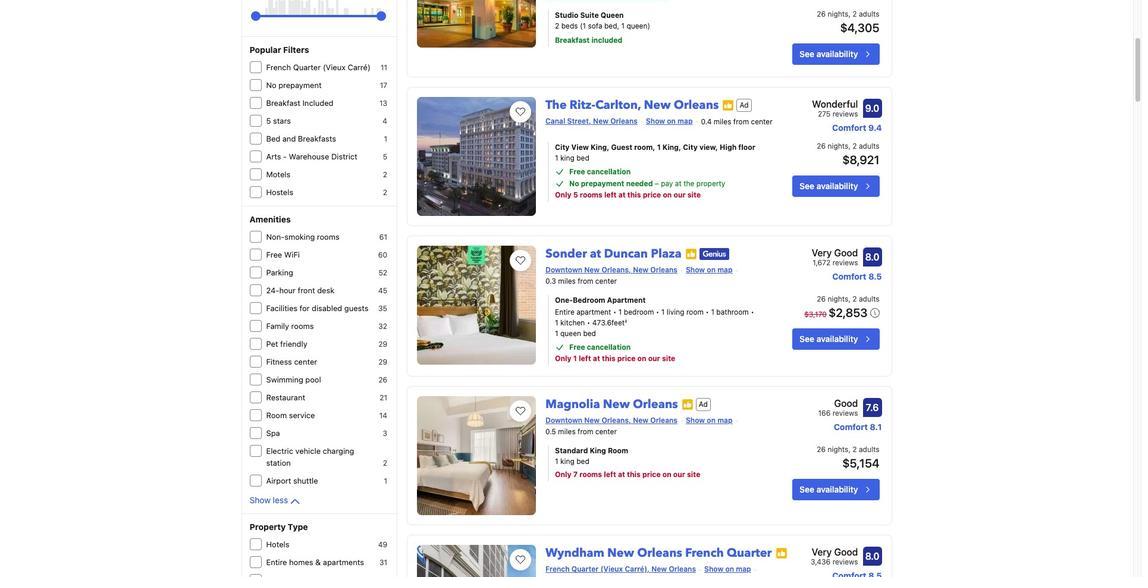 Task type: locate. For each thing, give the bounding box(es) containing it.
map for sonder at duncan plaza
[[718, 265, 733, 274]]

show for plaza
[[686, 265, 705, 274]]

king down view
[[561, 153, 575, 162]]

scored 8.0 element
[[863, 247, 882, 266], [863, 547, 882, 566]]

, for $8,921
[[849, 142, 851, 150]]

good for sonder at duncan plaza
[[834, 247, 858, 258]]

1 29 from the top
[[379, 340, 387, 349]]

1 vertical spatial good
[[834, 398, 858, 409]]

2 up 61
[[383, 188, 387, 197]]

reviews inside good 166 reviews
[[833, 409, 858, 418]]

2 horizontal spatial quarter
[[727, 545, 772, 561]]

1 vertical spatial free
[[266, 250, 282, 259]]

availability for magnolia new orleans
[[817, 484, 858, 494]]

0 vertical spatial downtown
[[546, 265, 583, 274]]

3 availability from the top
[[817, 334, 858, 344]]

2 8.0 from the top
[[866, 551, 880, 562]]

miles for magnolia new orleans
[[558, 427, 576, 436]]

less
[[273, 495, 288, 505]]

studio suite queen 2 beds (1 sofa bed, 1 queen) breakfast included
[[555, 11, 650, 45]]

1 vertical spatial 5
[[383, 152, 387, 161]]

price
[[643, 190, 661, 199], [618, 354, 636, 363], [643, 470, 661, 479]]

2 good from the top
[[834, 398, 858, 409]]

1 vertical spatial price
[[618, 354, 636, 363]]

2 vertical spatial french
[[546, 565, 570, 573]]

french quarter (vieux carré)
[[266, 62, 371, 72]]

5 down 1 king bed
[[574, 190, 578, 199]]

orleans, for at
[[602, 265, 631, 274]]

see availability down 26 nights , 2 adults $4,305
[[800, 49, 858, 59]]

free
[[569, 167, 585, 176], [266, 250, 282, 259], [569, 343, 585, 351]]

0 vertical spatial scored 8.0 element
[[863, 247, 882, 266]]

adults inside the 26 nights , 2 adults $5,154
[[859, 445, 880, 454]]

5 left stars
[[266, 116, 271, 126]]

city left view,
[[683, 143, 698, 152]]

, inside 26 nights , 2 adults $8,921
[[849, 142, 851, 150]]

1 vertical spatial very
[[812, 547, 832, 557]]

studio
[[555, 11, 579, 20]]

non-
[[266, 232, 285, 242]]

0 horizontal spatial ad
[[699, 400, 708, 409]]

4 availability from the top
[[817, 484, 858, 494]]

1 see availability from the top
[[800, 49, 858, 59]]

3 see availability from the top
[[800, 334, 858, 344]]

0 vertical spatial breakfast
[[555, 36, 590, 45]]

2 inside studio suite queen 2 beds (1 sofa bed, 1 queen) breakfast included
[[555, 21, 560, 30]]

availability down $2,853
[[817, 334, 858, 344]]

very good element
[[812, 246, 858, 260], [811, 545, 858, 559]]

rooms right 7
[[580, 470, 602, 479]]

living
[[667, 307, 685, 316]]

1 see availability link from the top
[[793, 43, 880, 65]]

this property is part of our preferred partner program. it's committed to providing excellent service and good value. it'll pay us a higher commission if you make a booking. image for wyndham new orleans french quarter
[[776, 548, 788, 560]]

0 vertical spatial 29
[[379, 340, 387, 349]]

scored 8.0 element up 8.5 at right
[[863, 247, 882, 266]]

2 vertical spatial miles
[[558, 427, 576, 436]]

city view king, guest room, 1 king, city view, high floor link
[[555, 142, 756, 153]]

see availability down the 26 nights , 2 adults $5,154
[[800, 484, 858, 494]]

stars
[[273, 116, 291, 126]]

4 nights from the top
[[828, 445, 849, 454]]

1 horizontal spatial quarter
[[572, 565, 599, 573]]

show inside dropdown button
[[250, 495, 271, 505]]

1 8.0 from the top
[[866, 252, 880, 262]]

0 vertical spatial from
[[734, 117, 749, 126]]

nights up $2,853
[[828, 294, 849, 303]]

entire inside entire apartment • 1 bedroom • 1 living room • 1 bathroom • 1 kitchen • 473.6feet² 1 queen bed
[[555, 307, 575, 316]]

entire for entire homes & apartments
[[266, 558, 287, 567]]

0.3 miles from center
[[546, 277, 617, 285]]

free down queen
[[569, 343, 585, 351]]

1 down 4
[[384, 134, 387, 143]]

0 vertical spatial left
[[604, 190, 617, 199]]

1 vertical spatial only
[[555, 354, 572, 363]]

1 horizontal spatial french
[[546, 565, 570, 573]]

1 down standard
[[555, 457, 559, 466]]

new down wyndham new orleans french quarter
[[652, 565, 667, 573]]

1 vertical spatial 8.0
[[866, 551, 880, 562]]

this property is part of our preferred partner program. it's committed to providing excellent service and good value. it'll pay us a higher commission if you make a booking. image for sonder at duncan plaza
[[685, 248, 697, 260]]

1 orleans, from the top
[[602, 265, 631, 274]]

2 adults from the top
[[859, 142, 880, 150]]

room up spa
[[266, 411, 287, 420]]

0 horizontal spatial king,
[[591, 143, 610, 152]]

entire down the one-
[[555, 307, 575, 316]]

2 vertical spatial free
[[569, 343, 585, 351]]

1 horizontal spatial entire
[[555, 307, 575, 316]]

downtown new orleans, new orleans
[[546, 265, 678, 274], [546, 416, 678, 425]]

orleans,
[[602, 265, 631, 274], [602, 416, 631, 425]]

show less
[[250, 495, 288, 505]]

reviews inside the very good 1,672 reviews
[[833, 258, 858, 267]]

, up "$8,921" at the top right of page
[[849, 142, 851, 150]]

1 adults from the top
[[859, 9, 880, 18]]

no down 1 king bed
[[569, 179, 579, 188]]

this
[[628, 190, 641, 199], [602, 354, 616, 363], [627, 470, 641, 479]]

rooms right smoking
[[317, 232, 340, 242]]

see for the ritz-carlton, new orleans
[[800, 181, 815, 191]]

good inside good 166 reviews
[[834, 398, 858, 409]]

2 horizontal spatial french
[[685, 545, 724, 561]]

0 vertical spatial room
[[266, 411, 287, 420]]

4 see availability link from the top
[[793, 479, 880, 500]]

0 horizontal spatial room
[[266, 411, 287, 420]]

availability down the 26 nights , 2 adults $5,154
[[817, 484, 858, 494]]

61
[[380, 233, 387, 242]]

only
[[555, 190, 572, 199], [555, 354, 572, 363], [555, 470, 572, 479]]

standard
[[555, 446, 588, 455]]

nights for $8,921
[[828, 142, 849, 150]]

new inside the ritz-carlton, new orleans link
[[644, 97, 671, 113]]

good 166 reviews
[[818, 398, 858, 418]]

2 vertical spatial site
[[687, 470, 701, 479]]

room service
[[266, 411, 315, 420]]

show up standard king room "link" on the bottom of page
[[686, 416, 705, 425]]

1 horizontal spatial king,
[[663, 143, 681, 152]]

miles for the ritz-carlton, new orleans
[[714, 117, 732, 126]]

1 horizontal spatial ad
[[740, 101, 749, 110]]

1 vertical spatial 29
[[379, 358, 387, 367]]

see availability link down 26 nights , 2 adults $4,305
[[793, 43, 880, 65]]

1 horizontal spatial room
[[608, 446, 628, 455]]

2 scored 8.0 element from the top
[[863, 547, 882, 566]]

downtown new orleans, new orleans down magnolia new orleans
[[546, 416, 678, 425]]

0 vertical spatial 8.0
[[866, 252, 880, 262]]

magnolia new orleans image
[[417, 396, 536, 515]]

0 horizontal spatial city
[[555, 143, 570, 152]]

0 vertical spatial (vieux
[[323, 62, 346, 72]]

quarter for french quarter (vieux carré)
[[293, 62, 321, 72]]

standard king room link
[[555, 445, 756, 456]]

prepayment up only 5 rooms left at this price on our site
[[581, 179, 625, 188]]

bed right queen
[[583, 329, 596, 338]]

• down "apartment"
[[587, 318, 591, 327]]

1 , from the top
[[849, 9, 851, 18]]

1 free cancellation from the top
[[569, 167, 631, 176]]

king down standard
[[561, 457, 575, 466]]

good inside the very good 1,672 reviews
[[834, 247, 858, 258]]

sonder at duncan plaza image
[[417, 246, 536, 365]]

0 vertical spatial free cancellation
[[569, 167, 631, 176]]

29 for fitness center
[[379, 358, 387, 367]]

2 up $5,154
[[853, 445, 857, 454]]

new right the carlton,
[[644, 97, 671, 113]]

1 right room, at the right top of page
[[657, 143, 661, 152]]

see availability link for magnolia new orleans
[[793, 479, 880, 500]]

1 vertical spatial no
[[569, 179, 579, 188]]

1 vertical spatial from
[[578, 277, 594, 285]]

0 horizontal spatial no
[[266, 80, 277, 90]]

nights inside the 26 nights , 2 adults $5,154
[[828, 445, 849, 454]]

$5,154
[[843, 456, 880, 470]]

our down entire apartment • 1 bedroom • 1 living room • 1 bathroom • 1 kitchen • 473.6feet² 1 queen bed
[[648, 354, 660, 363]]

floor
[[739, 143, 756, 152]]

our
[[674, 190, 686, 199], [648, 354, 660, 363], [673, 470, 685, 479]]

3 reviews from the top
[[833, 409, 858, 418]]

the ritz-carlton, new orleans image
[[417, 97, 536, 216]]

downtown new orleans, new orleans for new
[[546, 416, 678, 425]]

4 see from the top
[[800, 484, 815, 494]]

26 nights , 2 adults
[[817, 294, 880, 303]]

0 vertical spatial price
[[643, 190, 661, 199]]

0 horizontal spatial entire
[[266, 558, 287, 567]]

adults up $5,154
[[859, 445, 880, 454]]

1 cancellation from the top
[[587, 167, 631, 176]]

0 vertical spatial good
[[834, 247, 858, 258]]

2 very from the top
[[812, 547, 832, 557]]

city up 1 king bed
[[555, 143, 570, 152]]

8.0 for wyndham new orleans french quarter
[[866, 551, 880, 562]]

1 horizontal spatial prepayment
[[581, 179, 625, 188]]

from up "floor"
[[734, 117, 749, 126]]

2 availability from the top
[[817, 181, 858, 191]]

1 down 3
[[384, 477, 387, 486]]

downtown
[[546, 265, 583, 274], [546, 416, 583, 425]]

3 see from the top
[[800, 334, 815, 344]]

adults inside 26 nights , 2 adults $4,305
[[859, 9, 880, 18]]

cancellation down guest
[[587, 167, 631, 176]]

&
[[315, 558, 321, 567]]

1 vertical spatial our
[[648, 354, 660, 363]]

2 downtown from the top
[[546, 416, 583, 425]]

genius discounts available at this property. image
[[700, 248, 729, 260], [700, 248, 729, 260]]

1 vertical spatial prepayment
[[581, 179, 625, 188]]

, inside 26 nights , 2 adults $4,305
[[849, 9, 851, 18]]

1 horizontal spatial no
[[569, 179, 579, 188]]

1 down canal
[[555, 153, 559, 162]]

1 downtown new orleans, new orleans from the top
[[546, 265, 678, 274]]

this property is part of our preferred partner program. it's committed to providing excellent service and good value. it'll pay us a higher commission if you make a booking. image
[[723, 100, 735, 112], [685, 248, 697, 260], [685, 248, 697, 260], [682, 399, 694, 411], [776, 548, 788, 560], [776, 548, 788, 560]]

2 vertical spatial only
[[555, 470, 572, 479]]

2 vertical spatial bed
[[577, 457, 590, 466]]

, inside the 26 nights , 2 adults $5,154
[[849, 445, 851, 454]]

0 vertical spatial cancellation
[[587, 167, 631, 176]]

3 see availability link from the top
[[793, 328, 880, 350]]

2 see availability link from the top
[[793, 175, 880, 197]]

2 , from the top
[[849, 142, 851, 150]]

site down entire apartment • 1 bedroom • 1 living room • 1 bathroom • 1 kitchen • 473.6feet² 1 queen bed
[[662, 354, 676, 363]]

1 vertical spatial very good element
[[811, 545, 858, 559]]

reviews up comfort 9.4
[[833, 109, 858, 118]]

queen
[[561, 329, 581, 338]]

0 vertical spatial miles
[[714, 117, 732, 126]]

and
[[283, 134, 296, 143]]

60
[[378, 251, 387, 259]]

26 inside the 26 nights , 2 adults $5,154
[[817, 445, 826, 454]]

1 vertical spatial this property is part of our preferred partner program. it's committed to providing excellent service and good value. it'll pay us a higher commission if you make a booking. image
[[682, 399, 694, 411]]

3 , from the top
[[849, 294, 851, 303]]

left inside 'standard king room 1 king bed only 7 rooms left at this price on our site'
[[604, 470, 616, 479]]

quarter
[[293, 62, 321, 72], [727, 545, 772, 561], [572, 565, 599, 573]]

show up city view king, guest room, 1 king, city view, high floor
[[646, 117, 665, 125]]

charging
[[323, 446, 354, 456]]

comfort for new
[[833, 122, 867, 133]]

0 vertical spatial king
[[561, 153, 575, 162]]

reviews right 3,436
[[833, 557, 858, 566]]

wyndham new orleans french quarter link
[[546, 540, 772, 561]]

new inside magnolia new orleans link
[[603, 396, 630, 412]]

2 vertical spatial good
[[834, 547, 858, 557]]

32
[[379, 322, 387, 331]]

2 only from the top
[[555, 354, 572, 363]]

1 vertical spatial ad
[[699, 400, 708, 409]]

map for magnolia new orleans
[[718, 416, 733, 425]]

this property is part of our preferred partner program. it's committed to providing excellent service and good value. it'll pay us a higher commission if you make a booking. image for the ritz-carlton, new orleans
[[723, 100, 735, 112]]

1 only from the top
[[555, 190, 572, 199]]

1 vertical spatial downtown
[[546, 416, 583, 425]]

1 vertical spatial free cancellation
[[569, 343, 631, 351]]

center up the one-bedroom apartment
[[596, 277, 617, 285]]

reviews inside very good 3,436 reviews
[[833, 557, 858, 566]]

2 left the beds
[[555, 21, 560, 30]]

0 vertical spatial entire
[[555, 307, 575, 316]]

$2,853
[[829, 306, 868, 319]]

1 vertical spatial scored 8.0 element
[[863, 547, 882, 566]]

2 vertical spatial our
[[673, 470, 685, 479]]

on inside 'standard king room 1 king bed only 7 rooms left at this price on our site'
[[663, 470, 672, 479]]

1 horizontal spatial (vieux
[[601, 565, 623, 573]]

4 adults from the top
[[859, 445, 880, 454]]

2 orleans, from the top
[[602, 416, 631, 425]]

2 vertical spatial this
[[627, 470, 641, 479]]

very inside very good 3,436 reviews
[[812, 547, 832, 557]]

adults inside 26 nights , 2 adults $8,921
[[859, 142, 880, 150]]

good inside very good 3,436 reviews
[[834, 547, 858, 557]]

1 good from the top
[[834, 247, 858, 258]]

our down standard king room "link" on the bottom of page
[[673, 470, 685, 479]]

this inside 'standard king room 1 king bed only 7 rooms left at this price on our site'
[[627, 470, 641, 479]]

4 , from the top
[[849, 445, 851, 454]]

26 inside 26 nights , 2 adults $8,921
[[817, 142, 826, 150]]

, up $2,853
[[849, 294, 851, 303]]

0 horizontal spatial this property is part of our preferred partner program. it's committed to providing excellent service and good value. it'll pay us a higher commission if you make a booking. image
[[682, 399, 694, 411]]

0 vertical spatial no
[[266, 80, 277, 90]]

miles right 0.5
[[558, 427, 576, 436]]

french
[[266, 62, 291, 72], [685, 545, 724, 561], [546, 565, 570, 573]]

1 very from the top
[[812, 247, 832, 258]]

new down magnolia new orleans
[[633, 416, 649, 425]]

5 stars
[[266, 116, 291, 126]]

2 king from the top
[[561, 457, 575, 466]]

1 vertical spatial king
[[561, 457, 575, 466]]

show up room
[[686, 265, 705, 274]]

adults up $4,305
[[859, 9, 880, 18]]

2 vertical spatial left
[[604, 470, 616, 479]]

1 city from the left
[[555, 143, 570, 152]]

show on map
[[646, 117, 693, 125], [686, 265, 733, 274], [686, 416, 733, 425], [705, 565, 751, 573]]

this property is part of our preferred partner program. it's committed to providing excellent service and good value. it'll pay us a higher commission if you make a booking. image up standard king room "link" on the bottom of page
[[682, 399, 694, 411]]

queen)
[[627, 21, 650, 30]]

2 nights from the top
[[828, 142, 849, 150]]

nights inside 26 nights , 2 adults $4,305
[[828, 9, 849, 18]]

see availability link down 26 nights , 2 adults $8,921
[[793, 175, 880, 197]]

4 see availability from the top
[[800, 484, 858, 494]]

1 downtown from the top
[[546, 265, 583, 274]]

show down wyndham new orleans french quarter
[[705, 565, 724, 573]]

comfort down wonderful 275 reviews at the top of the page
[[833, 122, 867, 133]]

availability for the ritz-carlton, new orleans
[[817, 181, 858, 191]]

1 vertical spatial comfort
[[833, 271, 867, 281]]

this property is part of our preferred partner program. it's committed to providing excellent service and good value. it'll pay us a higher commission if you make a booking. image for magnolia new orleans
[[682, 399, 694, 411]]

1 vertical spatial orleans,
[[602, 416, 631, 425]]

0 vertical spatial very good element
[[812, 246, 858, 260]]

non-smoking rooms
[[266, 232, 340, 242]]

warehouse
[[289, 152, 329, 161]]

at inside the sonder at duncan plaza "link"
[[590, 246, 601, 262]]

26 nights , 2 adults $4,305
[[817, 9, 880, 34]]

1 nights from the top
[[828, 9, 849, 18]]

0 vertical spatial this property is part of our preferred partner program. it's committed to providing excellent service and good value. it'll pay us a higher commission if you make a booking. image
[[723, 100, 735, 112]]

left down the no prepayment needed – pay at the property
[[604, 190, 617, 199]]

0 horizontal spatial (vieux
[[323, 62, 346, 72]]

2 cancellation from the top
[[587, 343, 631, 351]]

1 vertical spatial bed
[[583, 329, 596, 338]]

new right 'magnolia'
[[603, 396, 630, 412]]

1 vertical spatial breakfast
[[266, 98, 300, 108]]

1 scored 8.0 element from the top
[[863, 247, 882, 266]]

1 left living
[[662, 307, 665, 316]]

2 vertical spatial from
[[578, 427, 593, 436]]

8.1
[[870, 422, 882, 432]]

2 29 from the top
[[379, 358, 387, 367]]

very inside the very good 1,672 reviews
[[812, 247, 832, 258]]

our down "the" at the top of the page
[[674, 190, 686, 199]]

scored 8.0 element for wyndham new orleans french quarter
[[863, 547, 882, 566]]

1 vertical spatial room
[[608, 446, 628, 455]]

2 see from the top
[[800, 181, 815, 191]]

adults for $5,154
[[859, 445, 880, 454]]

cancellation for carlton,
[[587, 167, 631, 176]]

no prepayment needed – pay at the property
[[569, 179, 726, 188]]

sonder at duncan plaza link
[[546, 241, 682, 262]]

0 horizontal spatial 5
[[266, 116, 271, 126]]

free cancellation down 1 king bed
[[569, 167, 631, 176]]

2 up "$8,921" at the top right of page
[[853, 142, 857, 150]]

nights down comfort 9.4
[[828, 142, 849, 150]]

from for sonder at duncan plaza
[[578, 277, 594, 285]]

nights up $4,305
[[828, 9, 849, 18]]

center for sonder at duncan plaza
[[596, 277, 617, 285]]

1 vertical spatial entire
[[266, 558, 287, 567]]

ad for magnolia new orleans
[[699, 400, 708, 409]]

3 only from the top
[[555, 470, 572, 479]]

0 vertical spatial free
[[569, 167, 585, 176]]

guests
[[344, 303, 369, 313]]

nights inside 26 nights , 2 adults $8,921
[[828, 142, 849, 150]]

0 vertical spatial 5
[[266, 116, 271, 126]]

5 down 4
[[383, 152, 387, 161]]

0 vertical spatial quarter
[[293, 62, 321, 72]]

0 vertical spatial french
[[266, 62, 291, 72]]

price down the no prepayment needed – pay at the property
[[643, 190, 661, 199]]

center
[[751, 117, 773, 126], [596, 277, 617, 285], [294, 357, 317, 367], [595, 427, 617, 436]]

0 vertical spatial very
[[812, 247, 832, 258]]

show on map for magnolia new orleans
[[686, 416, 733, 425]]

1 vertical spatial miles
[[558, 277, 576, 285]]

downtown new orleans, new orleans down sonder at duncan plaza
[[546, 265, 678, 274]]

breakfast up stars
[[266, 98, 300, 108]]

adults for $8,921
[[859, 142, 880, 150]]

this down 473.6feet²
[[602, 354, 616, 363]]

facilities for disabled guests
[[266, 303, 369, 313]]

0 vertical spatial ad
[[740, 101, 749, 110]]

2 vertical spatial price
[[643, 470, 661, 479]]

king, right room, at the right top of page
[[663, 143, 681, 152]]

king
[[561, 153, 575, 162], [561, 457, 575, 466]]

included
[[592, 36, 623, 45]]

0 vertical spatial only
[[555, 190, 572, 199]]

3 good from the top
[[834, 547, 858, 557]]

breakfast down the beds
[[555, 36, 590, 45]]

new up '0.3 miles from center'
[[584, 265, 600, 274]]

(vieux left carré),
[[601, 565, 623, 573]]

•
[[613, 307, 617, 316], [656, 307, 660, 316], [706, 307, 709, 316], [751, 307, 754, 316], [587, 318, 591, 327]]

only 5 rooms left at this price on our site
[[555, 190, 701, 199]]

availability
[[817, 49, 858, 59], [817, 181, 858, 191], [817, 334, 858, 344], [817, 484, 858, 494]]

show on map for sonder at duncan plaza
[[686, 265, 733, 274]]

(vieux left carré)
[[323, 62, 346, 72]]

room right king
[[608, 446, 628, 455]]

bed
[[577, 153, 590, 162], [583, 329, 596, 338], [577, 457, 590, 466]]

2 reviews from the top
[[833, 258, 858, 267]]

1 vertical spatial this
[[602, 354, 616, 363]]

entire down hotels
[[266, 558, 287, 567]]

bedroom
[[624, 307, 654, 316]]

orleans
[[674, 97, 719, 113], [611, 117, 638, 125], [651, 265, 678, 274], [633, 396, 678, 412], [651, 416, 678, 425], [637, 545, 682, 561], [669, 565, 696, 573]]

spa
[[266, 428, 280, 438]]

reviews up comfort 8.5 at the top of the page
[[833, 258, 858, 267]]

view
[[572, 143, 589, 152]]

left down king
[[604, 470, 616, 479]]

1 vertical spatial downtown new orleans, new orleans
[[546, 416, 678, 425]]

very
[[812, 247, 832, 258], [812, 547, 832, 557]]

1 right room
[[711, 307, 715, 316]]

scored 8.0 element right very good 3,436 reviews
[[863, 547, 882, 566]]

comfort for plaza
[[833, 271, 867, 281]]

availability down 26 nights , 2 adults $8,921
[[817, 181, 858, 191]]

magnolia new orleans link
[[546, 391, 678, 412]]

scored 7.6 element
[[863, 398, 882, 417]]

entire
[[555, 307, 575, 316], [266, 558, 287, 567]]

1 right bed,
[[622, 21, 625, 30]]

popular filters
[[250, 45, 309, 55]]

• right room
[[706, 307, 709, 316]]

,
[[849, 9, 851, 18], [849, 142, 851, 150], [849, 294, 851, 303], [849, 445, 851, 454]]

good up comfort 8.5 at the top of the page
[[834, 247, 858, 258]]

the
[[546, 97, 567, 113]]

1 vertical spatial (vieux
[[601, 565, 623, 573]]

good for wyndham new orleans french quarter
[[834, 547, 858, 557]]

8.0 for sonder at duncan plaza
[[866, 252, 880, 262]]

french quarter (vieux carré), new orleans
[[546, 565, 696, 573]]

downtown for magnolia
[[546, 416, 583, 425]]

1 reviews from the top
[[833, 109, 858, 118]]

0 vertical spatial prepayment
[[279, 80, 322, 90]]

8.0
[[866, 252, 880, 262], [866, 551, 880, 562]]

free for the
[[569, 167, 585, 176]]

0 horizontal spatial french
[[266, 62, 291, 72]]

arts - warehouse district
[[266, 152, 357, 161]]

availability down 26 nights , 2 adults $4,305
[[817, 49, 858, 59]]

only 1 left at this price on our site
[[555, 354, 676, 363]]

french for french quarter (vieux carré)
[[266, 62, 291, 72]]

magnolia new orleans
[[546, 396, 678, 412]]

this property is part of our preferred partner program. it's committed to providing excellent service and good value. it'll pay us a higher commission if you make a booking. image
[[723, 100, 735, 112], [682, 399, 694, 411]]

2 see availability from the top
[[800, 181, 858, 191]]

26 nights , 2 adults $5,154
[[817, 445, 880, 470]]

2 free cancellation from the top
[[569, 343, 631, 351]]

see availability down $3,170
[[800, 334, 858, 344]]

very good 3,436 reviews
[[811, 547, 858, 566]]

free for sonder
[[569, 343, 585, 351]]

adults for $4,305
[[859, 9, 880, 18]]

1 horizontal spatial this property is part of our preferred partner program. it's committed to providing excellent service and good value. it'll pay us a higher commission if you make a booking. image
[[723, 100, 735, 112]]

see availability down 26 nights , 2 adults $8,921
[[800, 181, 858, 191]]

group
[[256, 7, 381, 26]]

entire for entire apartment • 1 bedroom • 1 living room • 1 bathroom • 1 kitchen • 473.6feet² 1 queen bed
[[555, 307, 575, 316]]

0 vertical spatial downtown new orleans, new orleans
[[546, 265, 678, 274]]

downtown up 0.5
[[546, 416, 583, 425]]

1 horizontal spatial breakfast
[[555, 36, 590, 45]]

(1
[[580, 21, 586, 30]]

0 vertical spatial site
[[688, 190, 701, 199]]

free cancellation for ritz-
[[569, 167, 631, 176]]

from for the ritz-carlton, new orleans
[[734, 117, 749, 126]]

26 inside 26 nights , 2 adults $4,305
[[817, 9, 826, 18]]

good right 3,436
[[834, 547, 858, 557]]

bedroom
[[573, 296, 605, 304]]

26 for $8,921
[[817, 142, 826, 150]]

2 downtown new orleans, new orleans from the top
[[546, 416, 678, 425]]

1 inside studio suite queen 2 beds (1 sofa bed, 1 queen) breakfast included
[[622, 21, 625, 30]]

4 reviews from the top
[[833, 557, 858, 566]]



Task type: vqa. For each thing, say whether or not it's contained in the screenshot.
1/2
no



Task type: describe. For each thing, give the bounding box(es) containing it.
3
[[383, 429, 387, 438]]

2 vertical spatial comfort
[[834, 422, 868, 432]]

one-bedroom apartment link
[[555, 295, 756, 306]]

at left "the" at the top of the page
[[675, 179, 682, 188]]

ad for the ritz-carlton, new orleans
[[740, 101, 749, 110]]

at inside 'standard king room 1 king bed only 7 rooms left at this price on our site'
[[618, 470, 625, 479]]

the
[[684, 179, 695, 188]]

• up 473.6feet²
[[613, 307, 617, 316]]

amenities
[[250, 214, 291, 224]]

vehicle
[[295, 446, 321, 456]]

1 see from the top
[[800, 49, 815, 59]]

center for magnolia new orleans
[[595, 427, 617, 436]]

shuttle
[[293, 476, 318, 486]]

sonder
[[546, 246, 587, 262]]

, for $5,154
[[849, 445, 851, 454]]

17
[[380, 81, 387, 90]]

0 vertical spatial our
[[674, 190, 686, 199]]

scored 9.0 element
[[863, 99, 882, 118]]

property
[[697, 179, 726, 188]]

1 vertical spatial left
[[579, 354, 591, 363]]

motels
[[266, 170, 291, 179]]

kitchen
[[561, 318, 585, 327]]

comfort 8.5
[[833, 271, 882, 281]]

airport shuttle
[[266, 476, 318, 486]]

only for only 5 rooms left at this price on our site
[[555, 190, 572, 199]]

bed inside 'standard king room 1 king bed only 7 rooms left at this price on our site'
[[577, 457, 590, 466]]

king inside 'standard king room 1 king bed only 7 rooms left at this price on our site'
[[561, 457, 575, 466]]

see availability link for sonder at duncan plaza
[[793, 328, 880, 350]]

swimming pool
[[266, 375, 321, 384]]

5 for 5
[[383, 152, 387, 161]]

included
[[303, 98, 334, 108]]

pet friendly
[[266, 339, 307, 349]]

11
[[381, 63, 387, 72]]

see availability for sonder at duncan plaza
[[800, 334, 858, 344]]

free cancellation for at
[[569, 343, 631, 351]]

wyndham new orleans french quarter
[[546, 545, 772, 561]]

4
[[383, 117, 387, 126]]

prepayment for no prepayment needed – pay at the property
[[581, 179, 625, 188]]

21
[[380, 393, 387, 402]]

sonder at duncan plaza
[[546, 246, 682, 262]]

street,
[[567, 117, 591, 125]]

45
[[378, 286, 387, 295]]

2 inside the 26 nights , 2 adults $5,154
[[853, 445, 857, 454]]

prepayment for no prepayment
[[279, 80, 322, 90]]

carré)
[[348, 62, 371, 72]]

quarter for french quarter (vieux carré), new orleans
[[572, 565, 599, 573]]

, for $4,305
[[849, 9, 851, 18]]

2 king, from the left
[[663, 143, 681, 152]]

275
[[818, 109, 831, 118]]

3 adults from the top
[[859, 294, 880, 303]]

the ritz-carlton, new orleans link
[[546, 92, 719, 113]]

1 left queen
[[555, 329, 559, 338]]

1 vertical spatial quarter
[[727, 545, 772, 561]]

high
[[720, 143, 737, 152]]

see availability link for the ritz-carlton, new orleans
[[793, 175, 880, 197]]

• down one-bedroom apartment link
[[656, 307, 660, 316]]

show on map for wyndham new orleans french quarter
[[705, 565, 751, 573]]

31
[[380, 558, 387, 567]]

this property is part of our preferred partner program. it's committed to providing excellent service and good value. it'll pay us a higher commission if you make a booking. image for the ritz-carlton, new orleans
[[723, 100, 735, 112]]

2 inside 26 nights , 2 adults $8,921
[[853, 142, 857, 150]]

very for wyndham new orleans french quarter
[[812, 547, 832, 557]]

free wifi
[[266, 250, 300, 259]]

bed and breakfasts
[[266, 134, 336, 143]]

show less button
[[250, 494, 302, 509]]

see availability for the ritz-carlton, new orleans
[[800, 181, 858, 191]]

bed inside entire apartment • 1 bedroom • 1 living room • 1 bathroom • 1 kitchen • 473.6feet² 1 queen bed
[[583, 329, 596, 338]]

0.3
[[546, 277, 556, 285]]

at down 473.6feet²
[[593, 354, 600, 363]]

new up the 0.5 miles from center
[[584, 416, 600, 425]]

needed
[[626, 179, 653, 188]]

wifi
[[284, 250, 300, 259]]

1 vertical spatial french
[[685, 545, 724, 561]]

• right the bathroom
[[751, 307, 754, 316]]

electric vehicle charging station
[[266, 446, 354, 468]]

breakfast inside studio suite queen 2 beds (1 sofa bed, 1 queen) breakfast included
[[555, 36, 590, 45]]

property
[[250, 522, 286, 532]]

bed
[[266, 134, 280, 143]]

26 for $4,305
[[817, 9, 826, 18]]

2 down 3
[[383, 459, 387, 468]]

nights for $5,154
[[828, 445, 849, 454]]

0 vertical spatial bed
[[577, 153, 590, 162]]

plaza
[[651, 246, 682, 262]]

rooms down 1 king bed
[[580, 190, 603, 199]]

standard king room 1 king bed only 7 rooms left at this price on our site
[[555, 446, 701, 479]]

1 king from the top
[[561, 153, 575, 162]]

fitness center
[[266, 357, 317, 367]]

availability for sonder at duncan plaza
[[817, 334, 858, 344]]

rooms inside 'standard king room 1 king bed only 7 rooms left at this price on our site'
[[580, 470, 602, 479]]

canal
[[546, 117, 565, 125]]

1 availability from the top
[[817, 49, 858, 59]]

see availability for magnolia new orleans
[[800, 484, 858, 494]]

canal street, new orleans
[[546, 117, 638, 125]]

3 nights from the top
[[828, 294, 849, 303]]

nights for $4,305
[[828, 9, 849, 18]]

airport
[[266, 476, 291, 486]]

price inside 'standard king room 1 king bed only 7 rooms left at this price on our site'
[[643, 470, 661, 479]]

1 inside 'standard king room 1 king bed only 7 rooms left at this price on our site'
[[555, 457, 559, 466]]

7.6
[[866, 402, 879, 413]]

new right street,
[[593, 117, 609, 125]]

5 for 5 stars
[[266, 116, 271, 126]]

29 for pet friendly
[[379, 340, 387, 349]]

2 down 4
[[383, 170, 387, 179]]

rooms down for
[[291, 321, 314, 331]]

downtown new orleans, new orleans for at
[[546, 265, 678, 274]]

0 vertical spatial this
[[628, 190, 641, 199]]

station
[[266, 458, 291, 468]]

map for the ritz-carlton, new orleans
[[678, 117, 693, 125]]

very good element for wyndham new orleans french quarter
[[811, 545, 858, 559]]

site inside 'standard king room 1 king bed only 7 rooms left at this price on our site'
[[687, 470, 701, 479]]

this property is part of our preferred partner program. it's committed to providing excellent service and good value. it'll pay us a higher commission if you make a booking. image for magnolia new orleans
[[682, 399, 694, 411]]

show for french
[[705, 565, 724, 573]]

(vieux for carré),
[[601, 565, 623, 573]]

new inside wyndham new orleans french quarter link
[[608, 545, 634, 561]]

at down the no prepayment needed – pay at the property
[[619, 190, 626, 199]]

0.4 miles from center
[[701, 117, 773, 126]]

reviews inside wonderful 275 reviews
[[833, 109, 858, 118]]

one-
[[555, 296, 573, 304]]

1 left kitchen
[[555, 318, 559, 327]]

1 down apartment
[[619, 307, 622, 316]]

2 up $2,853
[[853, 294, 857, 303]]

popular
[[250, 45, 281, 55]]

24-hour front desk
[[266, 286, 335, 295]]

fitness
[[266, 357, 292, 367]]

show on map for the ritz-carlton, new orleans
[[646, 117, 693, 125]]

2 city from the left
[[683, 143, 698, 152]]

comfort 8.1
[[834, 422, 882, 432]]

1 king, from the left
[[591, 143, 610, 152]]

24-
[[266, 286, 279, 295]]

orleans, for new
[[602, 416, 631, 425]]

one-bedroom apartment
[[555, 296, 646, 304]]

bathroom
[[717, 307, 749, 316]]

166
[[818, 409, 831, 418]]

49
[[378, 540, 387, 549]]

no for no prepayment needed – pay at the property
[[569, 179, 579, 188]]

only for only 1 left at this price on our site
[[555, 354, 572, 363]]

ritz-
[[570, 97, 596, 113]]

scored 8.0 element for sonder at duncan plaza
[[863, 247, 882, 266]]

french for french quarter (vieux carré), new orleans
[[546, 565, 570, 573]]

family
[[266, 321, 289, 331]]

room
[[687, 307, 704, 316]]

filters
[[283, 45, 309, 55]]

2 inside 26 nights , 2 adults $4,305
[[853, 9, 857, 18]]

very for sonder at duncan plaza
[[812, 247, 832, 258]]

breakfasts
[[298, 134, 336, 143]]

see for magnolia new orleans
[[800, 484, 815, 494]]

apartments
[[323, 558, 364, 567]]

good element
[[818, 396, 858, 410]]

2 vertical spatial 5
[[574, 190, 578, 199]]

0 horizontal spatial breakfast
[[266, 98, 300, 108]]

26 nights , 2 adults $8,921
[[817, 142, 880, 167]]

studio suite queen link
[[555, 10, 756, 21]]

26 for $5,154
[[817, 445, 826, 454]]

new down duncan
[[633, 265, 649, 274]]

0.5 miles from center
[[546, 427, 617, 436]]

wonderful element
[[812, 97, 858, 111]]

very good 1,672 reviews
[[812, 247, 858, 267]]

center up pool
[[294, 357, 317, 367]]

center for the ritz-carlton, new orleans
[[751, 117, 773, 126]]

only inside 'standard king room 1 king bed only 7 rooms left at this price on our site'
[[555, 470, 572, 479]]

1 vertical spatial site
[[662, 354, 676, 363]]

map for wyndham new orleans french quarter
[[736, 565, 751, 573]]

arts
[[266, 152, 281, 161]]

35
[[379, 304, 387, 313]]

carré),
[[625, 565, 650, 573]]

miles for sonder at duncan plaza
[[558, 277, 576, 285]]

very good element for sonder at duncan plaza
[[812, 246, 858, 260]]

no for no prepayment
[[266, 80, 277, 90]]

apartment
[[607, 296, 646, 304]]

14
[[379, 411, 387, 420]]

room inside 'standard king room 1 king bed only 7 rooms left at this price on our site'
[[608, 446, 628, 455]]

hour
[[279, 286, 296, 295]]

downtown for sonder
[[546, 265, 583, 274]]

bed,
[[605, 21, 620, 30]]

comfort 9.4
[[833, 122, 882, 133]]

cancellation for duncan
[[587, 343, 631, 351]]

see for sonder at duncan plaza
[[800, 334, 815, 344]]

suite
[[580, 11, 599, 20]]

show for new
[[646, 117, 665, 125]]

hostels
[[266, 187, 293, 197]]

9.4
[[869, 122, 882, 133]]

1 down queen
[[574, 354, 577, 363]]

(vieux for carré)
[[323, 62, 346, 72]]

from for magnolia new orleans
[[578, 427, 593, 436]]

breakfast included
[[266, 98, 334, 108]]

city view king, guest room, 1 king, city view, high floor
[[555, 143, 756, 152]]

our inside 'standard king room 1 king bed only 7 rooms left at this price on our site'
[[673, 470, 685, 479]]

pool
[[305, 375, 321, 384]]

electric
[[266, 446, 293, 456]]

district
[[331, 152, 357, 161]]

hotels
[[266, 540, 290, 549]]

1,672
[[813, 258, 831, 267]]



